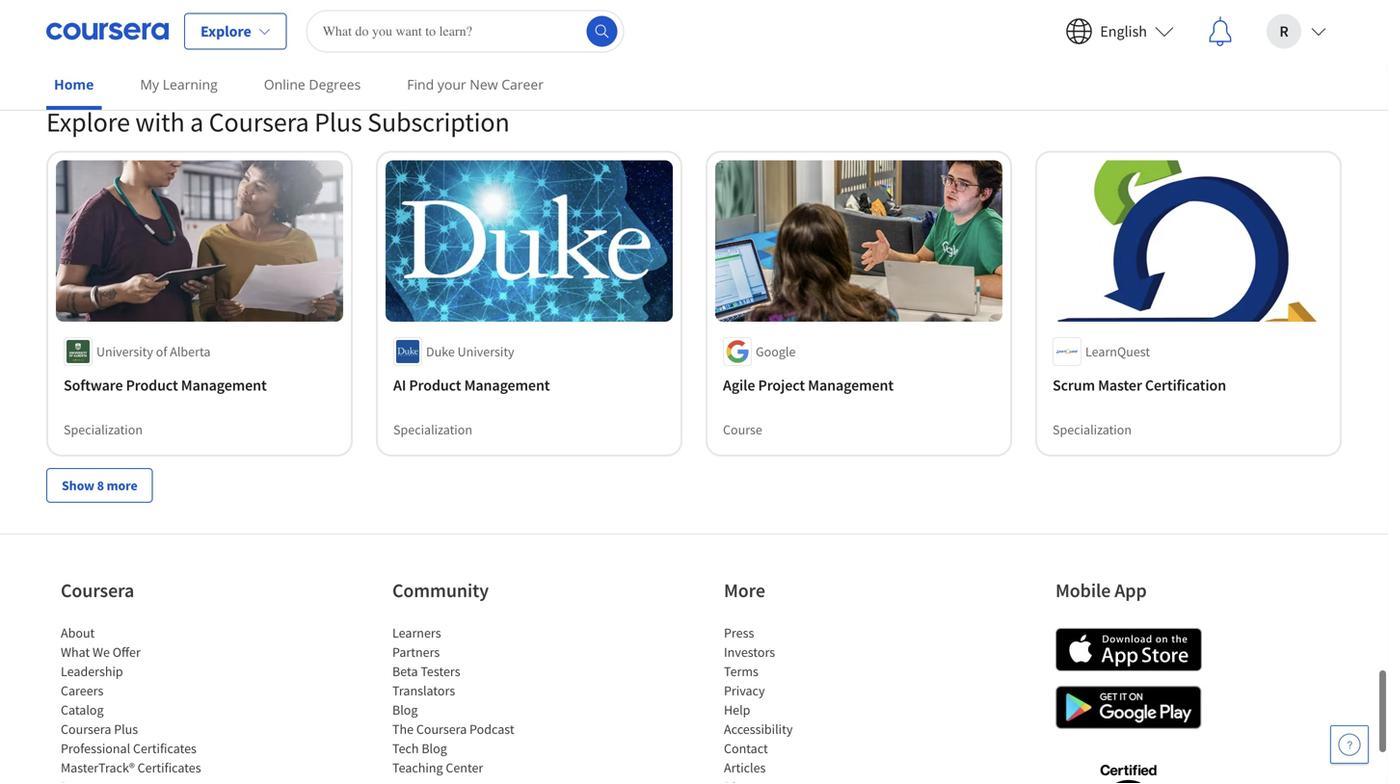 Task type: vqa. For each thing, say whether or not it's contained in the screenshot.
leftmost Management
yes



Task type: describe. For each thing, give the bounding box(es) containing it.
learning
[[163, 75, 218, 94]]

list for coursera
[[61, 617, 225, 784]]

help
[[724, 695, 750, 712]]

specialization for ai
[[393, 414, 472, 432]]

privacy
[[724, 676, 765, 693]]

translators
[[392, 676, 455, 693]]

1 vertical spatial certificates
[[137, 753, 201, 770]]

scrum master certification link
[[1053, 367, 1325, 390]]

a
[[190, 98, 204, 132]]

course
[[723, 414, 762, 432]]

terms
[[724, 656, 759, 674]]

explore with a coursera plus subscription
[[46, 98, 510, 132]]

master
[[1098, 369, 1142, 388]]

ai
[[393, 369, 406, 388]]

partners
[[392, 637, 440, 654]]

investors link
[[724, 637, 775, 654]]

privacy link
[[724, 676, 765, 693]]

project
[[758, 369, 805, 388]]

mastertrack® certificates link
[[61, 753, 201, 770]]

teaching
[[392, 753, 443, 770]]

beta
[[392, 656, 418, 674]]

coursera image
[[46, 16, 169, 47]]

help link
[[724, 695, 750, 712]]

ai product management
[[393, 369, 550, 388]]

university of alberta
[[96, 336, 211, 354]]

find
[[407, 75, 434, 94]]

list item for more
[[724, 771, 888, 784]]

google
[[756, 336, 796, 354]]

agile project management link
[[723, 367, 995, 390]]

show for first show 8 more button
[[62, 10, 94, 27]]

press link
[[724, 618, 754, 635]]

get it on google play image
[[1056, 680, 1202, 723]]

teaching center link
[[392, 753, 483, 770]]

community
[[392, 572, 489, 596]]

product for software
[[126, 369, 178, 388]]

certification
[[1145, 369, 1226, 388]]

degrees
[[309, 75, 361, 94]]

your
[[437, 75, 466, 94]]

tech
[[392, 733, 419, 751]]

home link
[[46, 63, 102, 110]]

my learning
[[140, 75, 218, 94]]

explore for explore
[[201, 22, 251, 41]]

we
[[93, 637, 110, 654]]

english
[[1100, 22, 1147, 41]]

the
[[392, 714, 414, 732]]

help center image
[[1338, 734, 1361, 757]]

software
[[64, 369, 123, 388]]

my
[[140, 75, 159, 94]]

0 vertical spatial blog
[[392, 695, 418, 712]]

my learning link
[[132, 63, 225, 106]]

subscription
[[367, 98, 510, 132]]

english button
[[1050, 0, 1190, 62]]

tech blog link
[[392, 733, 447, 751]]

app
[[1115, 572, 1147, 596]]

show 8 more for first show 8 more button
[[62, 10, 138, 27]]

mobile app
[[1056, 572, 1147, 596]]

show 8 more button inside explore with a coursera plus subscription collection element
[[46, 462, 153, 496]]

alberta
[[170, 336, 211, 354]]

blog link
[[392, 695, 418, 712]]

home
[[54, 75, 94, 94]]

explore for explore with a coursera plus subscription
[[46, 98, 130, 132]]

online degrees
[[264, 75, 361, 94]]

coursera up about "link"
[[61, 572, 134, 596]]

the coursera podcast link
[[392, 714, 514, 732]]

press
[[724, 618, 754, 635]]

careers
[[61, 676, 103, 693]]

management for agile project management
[[808, 369, 894, 388]]

learnquest
[[1085, 336, 1150, 354]]

list for more
[[724, 617, 888, 784]]

learners partners beta testers translators blog the coursera podcast tech blog teaching center
[[392, 618, 514, 770]]

agile project management
[[723, 369, 894, 388]]

about
[[61, 618, 95, 635]]

list item for coursera
[[61, 771, 225, 784]]

what
[[61, 637, 90, 654]]

press investors terms privacy help accessibility contact articles
[[724, 618, 793, 770]]

find your new career link
[[399, 63, 551, 106]]

agile
[[723, 369, 755, 388]]

leadership
[[61, 656, 123, 674]]

learners link
[[392, 618, 441, 635]]

coursera inside explore with a coursera plus subscription collection element
[[209, 98, 309, 132]]



Task type: locate. For each thing, give the bounding box(es) containing it.
list item down "articles"
[[724, 771, 888, 784]]

coursera inside about what we offer leadership careers catalog coursera plus professional certificates mastertrack® certificates
[[61, 714, 111, 732]]

0 horizontal spatial plus
[[114, 714, 138, 732]]

coursera plus link
[[61, 714, 138, 732]]

1 vertical spatial more
[[107, 470, 138, 488]]

2 8 from the top
[[97, 470, 104, 488]]

coursera
[[209, 98, 309, 132], [61, 572, 134, 596], [61, 714, 111, 732], [416, 714, 467, 732]]

list containing press
[[724, 617, 888, 784]]

What do you want to learn? text field
[[306, 10, 624, 53]]

management down duke university
[[464, 369, 550, 388]]

beta testers link
[[392, 656, 460, 674]]

management inside software product management "link"
[[181, 369, 267, 388]]

explore button
[[184, 13, 287, 50]]

articles
[[724, 753, 766, 770]]

university
[[96, 336, 153, 354], [458, 336, 514, 354]]

more
[[724, 572, 765, 596]]

duke university
[[426, 336, 514, 354]]

management inside agile project management link
[[808, 369, 894, 388]]

accessibility
[[724, 714, 793, 732]]

plus down degrees
[[314, 98, 362, 132]]

terms link
[[724, 656, 759, 674]]

0 vertical spatial 8
[[97, 10, 104, 27]]

1 vertical spatial show 8 more
[[62, 470, 138, 488]]

learners
[[392, 618, 441, 635]]

3 list from the left
[[724, 617, 888, 784]]

explore down home
[[46, 98, 130, 132]]

certificates
[[133, 733, 197, 751], [137, 753, 201, 770]]

1 horizontal spatial specialization
[[393, 414, 472, 432]]

specialization down ai
[[393, 414, 472, 432]]

list item down mastertrack® certificates link
[[61, 771, 225, 784]]

product
[[126, 369, 178, 388], [409, 369, 461, 388]]

logo of certified b corporation image
[[1089, 747, 1168, 784]]

1 vertical spatial show
[[62, 470, 94, 488]]

specialization down software in the left top of the page
[[64, 414, 143, 432]]

show 8 more button
[[46, 1, 153, 36], [46, 462, 153, 496]]

1 vertical spatial explore
[[46, 98, 130, 132]]

list containing about
[[61, 617, 225, 784]]

product down duke
[[409, 369, 461, 388]]

1 vertical spatial plus
[[114, 714, 138, 732]]

blog up teaching center link on the bottom left
[[422, 733, 447, 751]]

about what we offer leadership careers catalog coursera plus professional certificates mastertrack® certificates
[[61, 618, 201, 770]]

coursera down online
[[209, 98, 309, 132]]

1 product from the left
[[126, 369, 178, 388]]

3 specialization from the left
[[1053, 414, 1132, 432]]

blog up the
[[392, 695, 418, 712]]

professional certificates link
[[61, 733, 197, 751]]

2 horizontal spatial specialization
[[1053, 414, 1132, 432]]

1 horizontal spatial blog
[[422, 733, 447, 751]]

show inside explore with a coursera plus subscription collection element
[[62, 470, 94, 488]]

professional
[[61, 733, 130, 751]]

1 horizontal spatial product
[[409, 369, 461, 388]]

0 vertical spatial show 8 more
[[62, 10, 138, 27]]

product for ai
[[409, 369, 461, 388]]

explore with a coursera plus subscription collection element
[[35, 67, 1353, 527]]

offer
[[113, 637, 141, 654]]

contact link
[[724, 733, 768, 751]]

8 for first show 8 more button
[[97, 10, 104, 27]]

show 8 more for show 8 more button in the explore with a coursera plus subscription collection element
[[62, 470, 138, 488]]

specialization for software
[[64, 414, 143, 432]]

1 horizontal spatial list
[[392, 617, 556, 771]]

download on the app store image
[[1056, 622, 1202, 665]]

investors
[[724, 637, 775, 654]]

1 horizontal spatial plus
[[314, 98, 362, 132]]

0 vertical spatial plus
[[314, 98, 362, 132]]

more for show 8 more button in the explore with a coursera plus subscription collection element
[[107, 470, 138, 488]]

2 horizontal spatial list
[[724, 617, 888, 784]]

0 horizontal spatial explore
[[46, 98, 130, 132]]

1 vertical spatial show 8 more button
[[46, 462, 153, 496]]

2 more from the top
[[107, 470, 138, 488]]

explore
[[201, 22, 251, 41], [46, 98, 130, 132]]

certificates up mastertrack® certificates link
[[133, 733, 197, 751]]

1 horizontal spatial management
[[464, 369, 550, 388]]

2 show 8 more from the top
[[62, 470, 138, 488]]

0 vertical spatial show
[[62, 10, 94, 27]]

certificates down professional certificates link
[[137, 753, 201, 770]]

0 horizontal spatial list item
[[61, 771, 225, 784]]

list
[[61, 617, 225, 784], [392, 617, 556, 771], [724, 617, 888, 784]]

0 horizontal spatial university
[[96, 336, 153, 354]]

about link
[[61, 618, 95, 635]]

explore inside dropdown button
[[201, 22, 251, 41]]

career
[[501, 75, 544, 94]]

coursera down catalog
[[61, 714, 111, 732]]

coursera inside the learners partners beta testers translators blog the coursera podcast tech blog teaching center
[[416, 714, 467, 732]]

list for community
[[392, 617, 556, 771]]

0 horizontal spatial specialization
[[64, 414, 143, 432]]

what we offer link
[[61, 637, 141, 654]]

1 horizontal spatial explore
[[201, 22, 251, 41]]

8 inside explore with a coursera plus subscription collection element
[[97, 470, 104, 488]]

leadership link
[[61, 656, 123, 674]]

2 management from the left
[[464, 369, 550, 388]]

2 specialization from the left
[[393, 414, 472, 432]]

more inside explore with a coursera plus subscription collection element
[[107, 470, 138, 488]]

mobile
[[1056, 572, 1111, 596]]

center
[[446, 753, 483, 770]]

2 show from the top
[[62, 470, 94, 488]]

plus
[[314, 98, 362, 132], [114, 714, 138, 732]]

mastertrack®
[[61, 753, 135, 770]]

more
[[107, 10, 138, 27], [107, 470, 138, 488]]

management for software product management
[[181, 369, 267, 388]]

with
[[135, 98, 185, 132]]

online degrees link
[[256, 63, 368, 106]]

software product management link
[[64, 367, 335, 390]]

management for ai product management
[[464, 369, 550, 388]]

coursera up tech blog link on the bottom left
[[416, 714, 467, 732]]

0 vertical spatial certificates
[[133, 733, 197, 751]]

catalog link
[[61, 695, 104, 712]]

articles link
[[724, 753, 766, 770]]

1 show 8 more from the top
[[62, 10, 138, 27]]

accessibility link
[[724, 714, 793, 732]]

catalog
[[61, 695, 104, 712]]

new
[[470, 75, 498, 94]]

1 horizontal spatial university
[[458, 336, 514, 354]]

1 university from the left
[[96, 336, 153, 354]]

0 horizontal spatial blog
[[392, 695, 418, 712]]

careers link
[[61, 676, 103, 693]]

podcast
[[470, 714, 514, 732]]

1 specialization from the left
[[64, 414, 143, 432]]

duke
[[426, 336, 455, 354]]

1 more from the top
[[107, 10, 138, 27]]

1 vertical spatial blog
[[422, 733, 447, 751]]

find your new career
[[407, 75, 544, 94]]

ai product management link
[[393, 367, 665, 390]]

1 show 8 more button from the top
[[46, 1, 153, 36]]

2 university from the left
[[458, 336, 514, 354]]

show 8 more
[[62, 10, 138, 27], [62, 470, 138, 488]]

university up ai product management in the left of the page
[[458, 336, 514, 354]]

list containing learners
[[392, 617, 556, 771]]

1 list from the left
[[61, 617, 225, 784]]

plus inside about what we offer leadership careers catalog coursera plus professional certificates mastertrack® certificates
[[114, 714, 138, 732]]

0 horizontal spatial product
[[126, 369, 178, 388]]

1 list item from the left
[[61, 771, 225, 784]]

1 show from the top
[[62, 10, 94, 27]]

show
[[62, 10, 94, 27], [62, 470, 94, 488]]

list item
[[61, 771, 225, 784], [724, 771, 888, 784]]

of
[[156, 336, 167, 354]]

2 list item from the left
[[724, 771, 888, 784]]

0 horizontal spatial list
[[61, 617, 225, 784]]

1 8 from the top
[[97, 10, 104, 27]]

explore up learning
[[201, 22, 251, 41]]

8 for show 8 more button in the explore with a coursera plus subscription collection element
[[97, 470, 104, 488]]

None search field
[[306, 10, 624, 53]]

3 management from the left
[[808, 369, 894, 388]]

online
[[264, 75, 305, 94]]

0 vertical spatial show 8 more button
[[46, 1, 153, 36]]

management right project on the right top of the page
[[808, 369, 894, 388]]

0 vertical spatial more
[[107, 10, 138, 27]]

specialization down scrum
[[1053, 414, 1132, 432]]

show 8 more inside explore with a coursera plus subscription collection element
[[62, 470, 138, 488]]

management inside ai product management link
[[464, 369, 550, 388]]

0 vertical spatial explore
[[201, 22, 251, 41]]

0 horizontal spatial management
[[181, 369, 267, 388]]

1 vertical spatial 8
[[97, 470, 104, 488]]

translators link
[[392, 676, 455, 693]]

2 product from the left
[[409, 369, 461, 388]]

management down "alberta"
[[181, 369, 267, 388]]

more for first show 8 more button
[[107, 10, 138, 27]]

show for show 8 more button in the explore with a coursera plus subscription collection element
[[62, 470, 94, 488]]

scrum master certification
[[1053, 369, 1226, 388]]

r
[[1280, 22, 1289, 41]]

2 horizontal spatial management
[[808, 369, 894, 388]]

university left of
[[96, 336, 153, 354]]

2 show 8 more button from the top
[[46, 462, 153, 496]]

specialization for scrum
[[1053, 414, 1132, 432]]

1 management from the left
[[181, 369, 267, 388]]

plus up professional certificates link
[[114, 714, 138, 732]]

r button
[[1251, 0, 1342, 62]]

contact
[[724, 733, 768, 751]]

testers
[[421, 656, 460, 674]]

2 list from the left
[[392, 617, 556, 771]]

product down university of alberta
[[126, 369, 178, 388]]

software product management
[[64, 369, 267, 388]]

partners link
[[392, 637, 440, 654]]

1 horizontal spatial list item
[[724, 771, 888, 784]]

product inside "link"
[[126, 369, 178, 388]]



